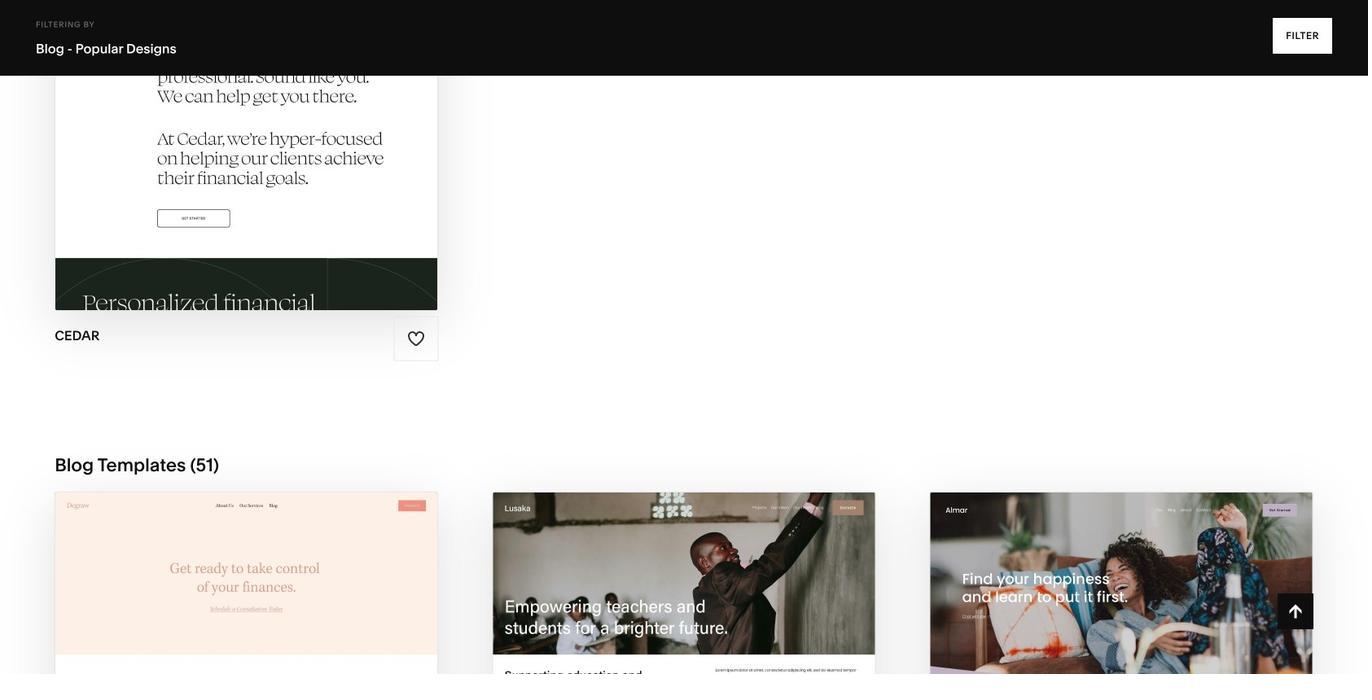 Task type: locate. For each thing, give the bounding box(es) containing it.
degraw image
[[56, 493, 438, 675]]

lusaka image
[[493, 493, 876, 675]]



Task type: vqa. For each thing, say whether or not it's contained in the screenshot.
about?
no



Task type: describe. For each thing, give the bounding box(es) containing it.
almar image
[[931, 493, 1313, 675]]

cedar image
[[56, 0, 438, 311]]

add cedar to your favorites list image
[[407, 330, 425, 348]]

back to top image
[[1287, 603, 1305, 621]]



